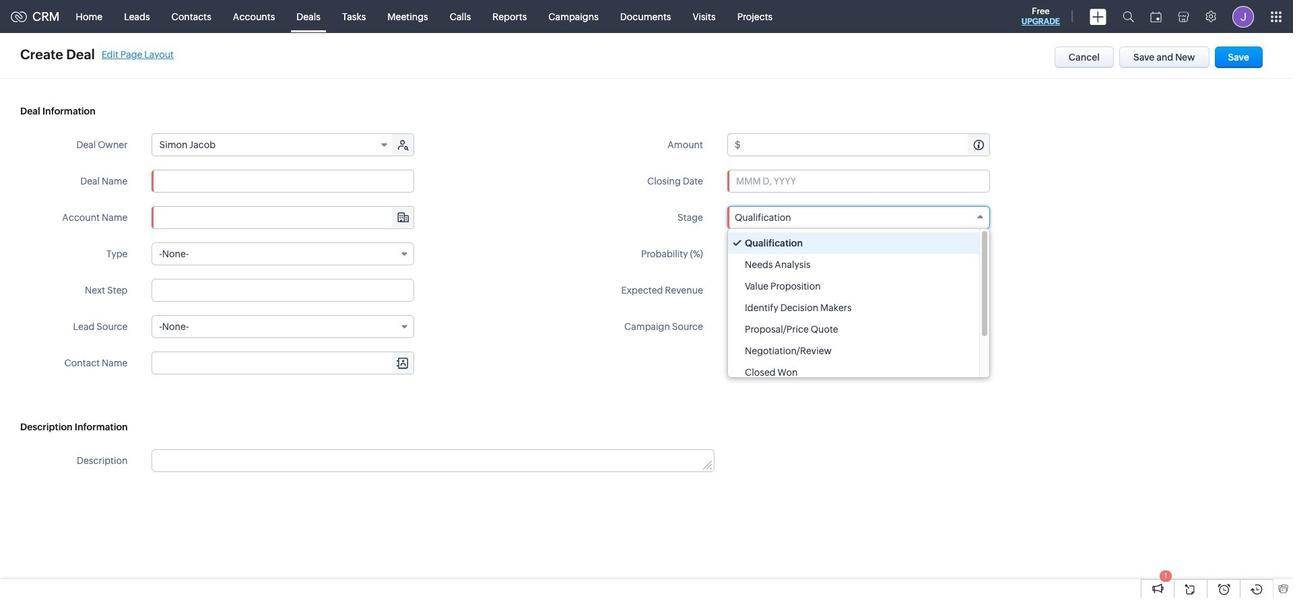 Task type: vqa. For each thing, say whether or not it's contained in the screenshot.
text box
yes



Task type: locate. For each thing, give the bounding box(es) containing it.
6 option from the top
[[728, 340, 979, 362]]

profile image
[[1232, 6, 1254, 27]]

list box
[[728, 229, 989, 383]]

search image
[[1123, 11, 1134, 22]]

None text field
[[743, 134, 989, 156], [152, 170, 414, 193], [153, 207, 414, 228], [152, 279, 414, 302], [153, 450, 714, 471], [743, 134, 989, 156], [152, 170, 414, 193], [153, 207, 414, 228], [152, 279, 414, 302], [153, 450, 714, 471]]

calendar image
[[1150, 11, 1162, 22]]

option
[[728, 232, 979, 254], [728, 254, 979, 275], [728, 275, 979, 297], [728, 297, 979, 319], [728, 319, 979, 340], [728, 340, 979, 362], [728, 362, 979, 383]]

MMM D, YYYY text field
[[727, 170, 990, 193]]

search element
[[1115, 0, 1142, 33]]

logo image
[[11, 11, 27, 22]]

None field
[[153, 134, 394, 156], [727, 206, 990, 229], [153, 207, 414, 228], [152, 242, 414, 265], [152, 315, 414, 338], [153, 352, 414, 374], [153, 134, 394, 156], [727, 206, 990, 229], [153, 207, 414, 228], [152, 242, 414, 265], [152, 315, 414, 338], [153, 352, 414, 374]]

1 option from the top
[[728, 232, 979, 254]]

None text field
[[727, 242, 990, 265], [743, 279, 989, 301], [153, 352, 414, 374], [727, 242, 990, 265], [743, 279, 989, 301], [153, 352, 414, 374]]

4 option from the top
[[728, 297, 979, 319]]



Task type: describe. For each thing, give the bounding box(es) containing it.
profile element
[[1224, 0, 1262, 33]]

create menu element
[[1082, 0, 1115, 33]]

5 option from the top
[[728, 319, 979, 340]]

create menu image
[[1090, 8, 1106, 25]]

7 option from the top
[[728, 362, 979, 383]]

3 option from the top
[[728, 275, 979, 297]]

2 option from the top
[[728, 254, 979, 275]]



